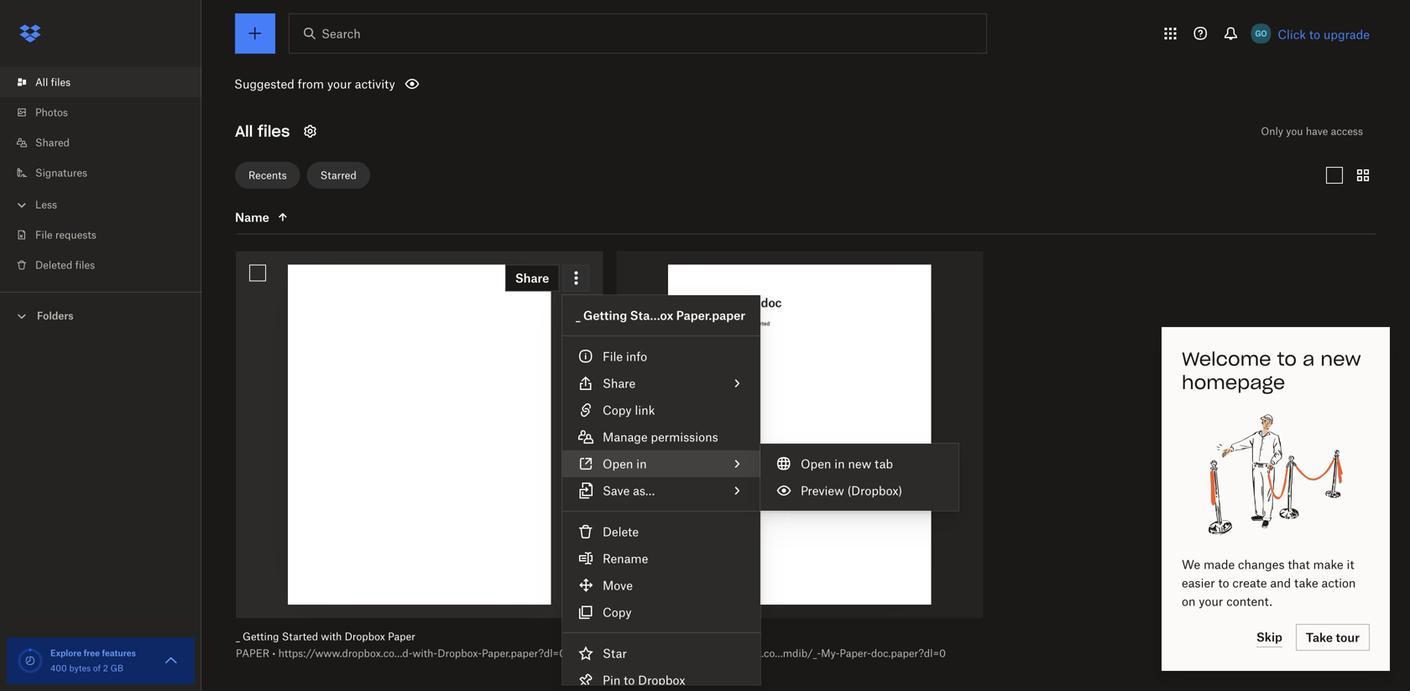 Task type: locate. For each thing, give the bounding box(es) containing it.
2 in from the left
[[834, 457, 845, 471]]

0 vertical spatial my
[[244, 66, 259, 79]]

0 vertical spatial copy
[[603, 403, 632, 418]]

files right the "deleted"
[[75, 259, 95, 272]]

_ for _ getting started with dropbox paper paper • https://www.dropbox.co…d-with-dropbox-paper.paper?dl=0
[[236, 631, 240, 643]]

dropbox down …opbox
[[443, 83, 483, 96]]

_ left sta…ox at the top
[[576, 308, 580, 323]]

manage permissions menu item
[[562, 424, 760, 451]]

to right click
[[1309, 27, 1320, 42]]

dropbox down star menu item on the bottom of page
[[638, 674, 685, 688]]

_ up star
[[616, 631, 620, 643]]

paper down copy menu item
[[641, 631, 668, 643]]

paper • dropbox button left the activity
[[238, 83, 352, 96]]

dropbox inside _ getting started with dropbox paper paper • https://www.dropbox.co…d-with-dropbox-paper.paper?dl=0
[[345, 631, 385, 643]]

in up 'preview (dropbox)'
[[834, 457, 845, 471]]

1 horizontal spatial doc
[[671, 631, 688, 643]]

features
[[102, 648, 136, 659]]

_ left started
[[236, 631, 240, 643]]

new left tab
[[848, 457, 871, 471]]

0 horizontal spatial your
[[327, 77, 352, 91]]

1 vertical spatial files
[[258, 122, 290, 141]]

all files list item
[[0, 67, 201, 97]]

less image
[[13, 197, 30, 214]]

paper • dropbox button for …opbox
[[400, 83, 514, 96]]

paper inside _ my paper doc paper • dropbox
[[238, 83, 271, 96]]

explore free features 400 bytes of 2 gb
[[50, 648, 136, 674]]

0 horizontal spatial paper • dropbox button
[[238, 83, 352, 96]]

dropbox inside _ my paper doc paper • dropbox
[[280, 83, 320, 96]]

less
[[35, 198, 57, 211]]

• up the pin to dropbox menu item
[[653, 647, 656, 660]]

it
[[1347, 558, 1354, 572]]

signatures
[[35, 167, 87, 179]]

my-
[[821, 647, 840, 660]]

0 vertical spatial all
[[35, 76, 48, 89]]

your right 'from'
[[327, 77, 352, 91]]

1 vertical spatial all
[[235, 122, 253, 141]]

preview (dropbox)
[[801, 484, 902, 498]]

1 copy from the top
[[603, 403, 632, 418]]

as…
[[633, 484, 655, 498]]

to for upgrade
[[1309, 27, 1320, 42]]

all up the photos
[[35, 76, 48, 89]]

1 horizontal spatial open
[[801, 457, 831, 471]]

paper-
[[840, 647, 871, 660]]

my for _ my paper doc paper • dropbox
[[244, 66, 259, 79]]

paper.paper
[[676, 308, 745, 323]]

dropbox up https://www.dropbox.co…d-
[[345, 631, 385, 643]]

my left 'from'
[[244, 66, 259, 79]]

move
[[603, 579, 633, 593]]

_ inside _ getting started with dropbox paper paper • https://www.dropbox.co…d-with-dropbox-paper.paper?dl=0
[[236, 631, 240, 643]]

open for open in
[[603, 457, 633, 471]]

• inside _ my paper doc paper • dropbox
[[274, 83, 277, 96]]

getting
[[407, 66, 443, 79], [583, 308, 627, 323], [243, 631, 279, 643]]

files inside all files link
[[51, 76, 71, 89]]

0 vertical spatial files
[[51, 76, 71, 89]]

0 horizontal spatial all files
[[35, 76, 71, 89]]

1 vertical spatial new
[[848, 457, 871, 471]]

in for open in new tab
[[834, 457, 845, 471]]

all inside list item
[[35, 76, 48, 89]]

getting left started
[[243, 631, 279, 643]]

1 horizontal spatial in
[[834, 457, 845, 471]]

1 vertical spatial file
[[603, 350, 623, 364]]

_ for _ my paper doc paper • dropbox
[[238, 66, 242, 79]]

files up the photos
[[51, 76, 71, 89]]

tab
[[875, 457, 893, 471]]

new
[[1321, 347, 1361, 371], [848, 457, 871, 471]]

• left https://www.dropbox.co…d-
[[272, 647, 276, 660]]

getting up file info on the left of the page
[[583, 308, 627, 323]]

getting left …opbox
[[407, 66, 443, 79]]

open up save
[[603, 457, 633, 471]]

copy menu item
[[562, 599, 760, 626]]

copy for copy
[[603, 606, 632, 620]]

0 horizontal spatial getting
[[243, 631, 279, 643]]

0 horizontal spatial _ my paper doc button
[[238, 66, 352, 79]]

2 horizontal spatial getting
[[583, 308, 627, 323]]

open in menu item
[[562, 451, 760, 478]]

activity
[[355, 77, 395, 91]]

menu
[[562, 295, 760, 692], [760, 444, 959, 511]]

in
[[636, 457, 647, 471], [834, 457, 845, 471]]

upgrade
[[1323, 27, 1370, 42]]

copy inside copy menu item
[[603, 606, 632, 620]]

1 horizontal spatial new
[[1321, 347, 1361, 371]]

starred
[[320, 169, 357, 182]]

file down less
[[35, 229, 53, 241]]

_ inside _ my paper doc paper • dropbox
[[238, 66, 242, 79]]

_ inside _ my paper doc paper • https://www.dropbox.co…mdib/_-my-paper-doc.paper?dl=0
[[616, 631, 620, 643]]

0 horizontal spatial doc
[[292, 66, 309, 79]]

doc inside _ my paper doc paper • dropbox
[[292, 66, 309, 79]]

file
[[35, 229, 53, 241], [603, 350, 623, 364]]

_ getting started with dropbox paper button
[[236, 630, 566, 644]]

tour
[[1336, 631, 1360, 645]]

new right a
[[1321, 347, 1361, 371]]

_ my paper doc button up https://www.dropbox.co…mdib/_-
[[616, 630, 946, 644]]

your
[[327, 77, 352, 91], [1199, 595, 1223, 609]]

of
[[93, 663, 101, 674]]

changes
[[1238, 558, 1285, 572]]

1 horizontal spatial all files
[[235, 122, 290, 141]]

star
[[603, 647, 627, 661]]

explore
[[50, 648, 82, 659]]

folders
[[37, 310, 73, 322]]

paper left 'from'
[[262, 66, 289, 79]]

1 horizontal spatial _ my paper doc button
[[616, 630, 946, 644]]

1 in from the left
[[636, 457, 647, 471]]

0 vertical spatial doc
[[292, 66, 309, 79]]

_ my paper doc paper • https://www.dropbox.co…mdib/_-my-paper-doc.paper?dl=0
[[616, 631, 946, 660]]

file left info
[[603, 350, 623, 364]]

1 horizontal spatial my
[[623, 631, 638, 643]]

0 horizontal spatial new
[[848, 457, 871, 471]]

1 vertical spatial all files
[[235, 122, 290, 141]]

in inside "open in" menu item
[[636, 457, 647, 471]]

my up star
[[623, 631, 638, 643]]

rename menu item
[[562, 546, 760, 572]]

take tour button
[[1296, 624, 1370, 651]]

copy
[[603, 403, 632, 418], [603, 606, 632, 620]]

paper • dropbox button down _ getting …opbox paper button
[[400, 83, 514, 96]]

in up as… at the bottom left of the page
[[636, 457, 647, 471]]

_ getting sta…ox paper.paper
[[576, 308, 745, 323]]

my inside _ my paper doc paper • https://www.dropbox.co…mdib/_-my-paper-doc.paper?dl=0
[[623, 631, 638, 643]]

copy link
[[603, 403, 655, 418]]

files for all files link
[[51, 76, 71, 89]]

1 vertical spatial my
[[623, 631, 638, 643]]

on
[[1182, 595, 1196, 609]]

_ my paper doc button for https://www.dropbox.co…mdib/_-
[[616, 630, 946, 644]]

(dropbox)
[[847, 484, 902, 498]]

1 horizontal spatial your
[[1199, 595, 1223, 609]]

1 vertical spatial your
[[1199, 595, 1223, 609]]

recents
[[248, 169, 287, 182]]

1 vertical spatial doc
[[671, 631, 688, 643]]

to down made
[[1218, 576, 1229, 590]]

list containing all files
[[0, 57, 201, 292]]

0 horizontal spatial files
[[51, 76, 71, 89]]

• inside _ getting …opbox paper paper • dropbox
[[436, 83, 440, 96]]

access
[[1331, 125, 1363, 138]]

shared
[[35, 136, 70, 149]]

paper for _ getting …opbox paper paper • dropbox
[[400, 83, 434, 96]]

to for dropbox
[[624, 674, 635, 688]]

suggested
[[234, 77, 294, 91]]

• left 'from'
[[274, 83, 277, 96]]

copy down the share
[[603, 403, 632, 418]]

all files up the photos
[[35, 76, 71, 89]]

paper inside _ my paper doc paper • https://www.dropbox.co…mdib/_-my-paper-doc.paper?dl=0
[[616, 647, 650, 660]]

doc inside _ my paper doc paper • https://www.dropbox.co…mdib/_-my-paper-doc.paper?dl=0
[[671, 631, 688, 643]]

_ for _ getting sta…ox paper.paper
[[576, 308, 580, 323]]

doc down copy menu item
[[671, 631, 688, 643]]

paper
[[238, 83, 271, 96], [400, 83, 434, 96], [236, 647, 270, 660], [616, 647, 650, 660]]

0 horizontal spatial in
[[636, 457, 647, 471]]

files for deleted files link
[[75, 259, 95, 272]]

doc for dropbox
[[292, 66, 309, 79]]

•
[[274, 83, 277, 96], [436, 83, 440, 96], [272, 647, 276, 660], [653, 647, 656, 660]]

preview
[[801, 484, 844, 498]]

2 vertical spatial files
[[75, 259, 95, 272]]

file, _ my paper doc.paper row
[[610, 251, 983, 672]]

1 vertical spatial getting
[[583, 308, 627, 323]]

paper inside _ getting …opbox paper paper • dropbox
[[400, 83, 434, 96]]

2 paper • dropbox button from the left
[[400, 83, 514, 96]]

content.
[[1226, 595, 1272, 609]]

open
[[603, 457, 633, 471], [801, 457, 831, 471]]

_ my paper doc button inside row
[[616, 630, 946, 644]]

to inside welcome to a new homepage
[[1277, 347, 1297, 371]]

all
[[35, 76, 48, 89], [235, 122, 253, 141]]

0 horizontal spatial all
[[35, 76, 48, 89]]

1 open from the left
[[603, 457, 633, 471]]

copy down move
[[603, 606, 632, 620]]

0 horizontal spatial open
[[603, 457, 633, 471]]

to inside the pin to dropbox menu item
[[624, 674, 635, 688]]

your inside "we made changes that make it easier to create and take action on your content."
[[1199, 595, 1223, 609]]

0 horizontal spatial file
[[35, 229, 53, 241]]

your right "on"
[[1199, 595, 1223, 609]]

star menu item
[[562, 640, 760, 667]]

• inside _ getting started with dropbox paper paper • https://www.dropbox.co…d-with-dropbox-paper.paper?dl=0
[[272, 647, 276, 660]]

list
[[0, 57, 201, 292]]

new inside welcome to a new homepage
[[1321, 347, 1361, 371]]

save as…
[[603, 484, 655, 498]]

paper right …opbox
[[486, 66, 513, 79]]

0 vertical spatial getting
[[407, 66, 443, 79]]

info
[[626, 350, 647, 364]]

paper up with-
[[388, 631, 415, 643]]

open in
[[603, 457, 647, 471]]

2 horizontal spatial files
[[258, 122, 290, 141]]

that
[[1288, 558, 1310, 572]]

_ inside _ getting …opbox paper paper • dropbox
[[400, 66, 404, 79]]

dropbox left the activity
[[280, 83, 320, 96]]

1 paper • dropbox button from the left
[[238, 83, 352, 96]]

0 vertical spatial all files
[[35, 76, 71, 89]]

0 vertical spatial your
[[327, 77, 352, 91]]

paper inside _ getting …opbox paper paper • dropbox
[[486, 66, 513, 79]]

1 horizontal spatial files
[[75, 259, 95, 272]]

2 open from the left
[[801, 457, 831, 471]]

dropbox image
[[13, 17, 47, 50]]

2 vertical spatial getting
[[243, 631, 279, 643]]

0 horizontal spatial my
[[244, 66, 259, 79]]

shared link
[[13, 128, 201, 158]]

_ for _ getting …opbox paper paper • dropbox
[[400, 66, 404, 79]]

paper • dropbox button
[[238, 83, 352, 96], [400, 83, 514, 96]]

to right pin
[[624, 674, 635, 688]]

files inside deleted files link
[[75, 259, 95, 272]]

copy for copy link
[[603, 403, 632, 418]]

open up "preview"
[[801, 457, 831, 471]]

open inside menu item
[[603, 457, 633, 471]]

400
[[50, 663, 67, 674]]

_ my paper doc button left the activity
[[238, 66, 352, 79]]

• inside _ my paper doc paper • https://www.dropbox.co…mdib/_-my-paper-doc.paper?dl=0
[[653, 647, 656, 660]]

_ right the activity
[[400, 66, 404, 79]]

1 vertical spatial _ my paper doc button
[[616, 630, 946, 644]]

_
[[238, 66, 242, 79], [400, 66, 404, 79], [576, 308, 580, 323], [236, 631, 240, 643], [616, 631, 620, 643]]

starred button
[[307, 162, 370, 189]]

we
[[1182, 558, 1200, 572]]

_ left 'from'
[[238, 66, 242, 79]]

paper for _ my paper doc paper • https://www.dropbox.co…mdib/_-my-paper-doc.paper?dl=0
[[616, 647, 650, 660]]

my inside _ my paper doc paper • dropbox
[[244, 66, 259, 79]]

click
[[1278, 27, 1306, 42]]

paper • dropbox button for paper
[[238, 83, 352, 96]]

doc left the activity
[[292, 66, 309, 79]]

file inside menu item
[[603, 350, 623, 364]]

0 vertical spatial _ my paper doc button
[[238, 66, 352, 79]]

made
[[1204, 558, 1235, 572]]

2 copy from the top
[[603, 606, 632, 620]]

• down _ getting …opbox paper button
[[436, 83, 440, 96]]

click to upgrade link
[[1278, 27, 1370, 42]]

0 vertical spatial new
[[1321, 347, 1361, 371]]

take
[[1294, 576, 1318, 590]]

save
[[603, 484, 630, 498]]

0 vertical spatial file
[[35, 229, 53, 241]]

getting inside _ getting started with dropbox paper paper • https://www.dropbox.co…d-with-dropbox-paper.paper?dl=0
[[243, 631, 279, 643]]

1 horizontal spatial getting
[[407, 66, 443, 79]]

files up recents button
[[258, 122, 290, 141]]

1 vertical spatial copy
[[603, 606, 632, 620]]

all files up recents button
[[235, 122, 290, 141]]

save as… menu item
[[562, 478, 760, 504]]

to
[[1309, 27, 1320, 42], [1277, 347, 1297, 371], [1218, 576, 1229, 590], [624, 674, 635, 688]]

copy inside copy link menu item
[[603, 403, 632, 418]]

in inside open in new tab menu item
[[834, 457, 845, 471]]

_ my paper doc button for dropbox
[[238, 66, 352, 79]]

getting inside _ getting …opbox paper paper • dropbox
[[407, 66, 443, 79]]

…opbox
[[446, 66, 483, 79]]

dropbox inside the pin to dropbox menu item
[[638, 674, 685, 688]]

1 horizontal spatial paper • dropbox button
[[400, 83, 514, 96]]

to left a
[[1277, 347, 1297, 371]]

open inside menu item
[[801, 457, 831, 471]]

all up recents on the left
[[235, 122, 253, 141]]

have
[[1306, 125, 1328, 138]]

my
[[244, 66, 259, 79], [623, 631, 638, 643]]

1 horizontal spatial file
[[603, 350, 623, 364]]

doc
[[292, 66, 309, 79], [671, 631, 688, 643]]

name button
[[235, 207, 376, 228]]



Task type: describe. For each thing, give the bounding box(es) containing it.
all files link
[[13, 67, 201, 97]]

suggested from your activity
[[234, 77, 395, 91]]

homepage
[[1182, 371, 1285, 394]]

paper inside _ getting started with dropbox paper paper • https://www.dropbox.co…d-with-dropbox-paper.paper?dl=0
[[236, 647, 270, 660]]

easier
[[1182, 576, 1215, 590]]

2
[[103, 663, 108, 674]]

photos
[[35, 106, 68, 119]]

to for a
[[1277, 347, 1297, 371]]

with
[[321, 631, 342, 643]]

dropbox-
[[437, 647, 482, 660]]

dropbox inside _ getting …opbox paper paper • dropbox
[[443, 83, 483, 96]]

bytes
[[69, 663, 91, 674]]

doc for https://www.dropbox.co…mdib/_-
[[671, 631, 688, 643]]

pin to dropbox
[[603, 674, 685, 688]]

delete
[[603, 525, 639, 539]]

skip button
[[1256, 628, 1282, 648]]

rename
[[603, 552, 648, 566]]

dialog image. image
[[1209, 408, 1343, 542]]

to inside "we made changes that make it easier to create and take action on your content."
[[1218, 576, 1229, 590]]

open in new tab
[[801, 457, 893, 471]]

requests
[[55, 229, 96, 241]]

action
[[1322, 576, 1356, 590]]

permissions
[[651, 430, 718, 444]]

1 horizontal spatial all
[[235, 122, 253, 141]]

photos link
[[13, 97, 201, 128]]

with-
[[412, 647, 437, 660]]

copy link menu item
[[562, 397, 760, 424]]

started
[[282, 631, 318, 643]]

create
[[1232, 576, 1267, 590]]

make
[[1313, 558, 1344, 572]]

we made changes that make it easier to create and take action on your content.
[[1182, 558, 1356, 609]]

pin
[[603, 674, 621, 688]]

https://www.dropbox.co…d-
[[278, 647, 412, 660]]

_ my paper doc paper • dropbox
[[238, 66, 320, 96]]

getting for …opbox
[[407, 66, 443, 79]]

manage permissions
[[603, 430, 718, 444]]

deleted files
[[35, 259, 95, 272]]

gb
[[110, 663, 124, 674]]

only
[[1261, 125, 1283, 138]]

take
[[1306, 631, 1333, 645]]

file, _ getting started with dropbox paper.paper row
[[229, 251, 603, 672]]

getting for started
[[243, 631, 279, 643]]

menu containing open in new tab
[[760, 444, 959, 511]]

and
[[1270, 576, 1291, 590]]

paper inside _ my paper doc paper • dropbox
[[262, 66, 289, 79]]

file requests link
[[13, 220, 201, 250]]

click to upgrade
[[1278, 27, 1370, 42]]

a
[[1303, 347, 1315, 371]]

sta…ox
[[630, 308, 673, 323]]

delete menu item
[[562, 519, 760, 546]]

• for _ getting …opbox paper paper • dropbox
[[436, 83, 440, 96]]

file for file info
[[603, 350, 623, 364]]

paper inside _ getting started with dropbox paper paper • https://www.dropbox.co…d-with-dropbox-paper.paper?dl=0
[[388, 631, 415, 643]]

_ for _ my paper doc paper • https://www.dropbox.co…mdib/_-my-paper-doc.paper?dl=0
[[616, 631, 620, 643]]

open in new tab menu item
[[760, 451, 959, 478]]

open for open in new tab
[[801, 457, 831, 471]]

recents button
[[235, 162, 300, 189]]

link
[[635, 403, 655, 418]]

in for open in
[[636, 457, 647, 471]]

free
[[84, 648, 100, 659]]

my for _ my paper doc paper • https://www.dropbox.co…mdib/_-my-paper-doc.paper?dl=0
[[623, 631, 638, 643]]

move menu item
[[562, 572, 760, 599]]

file info
[[603, 350, 647, 364]]

paper.paper?dl=0
[[482, 647, 566, 660]]

https://www.dropbox.co…mdib/_-
[[659, 647, 821, 660]]

welcome
[[1182, 347, 1271, 371]]

you
[[1286, 125, 1303, 138]]

file info menu item
[[562, 343, 760, 370]]

preview (dropbox) menu item
[[760, 478, 959, 504]]

quota usage element
[[17, 648, 44, 675]]

_ getting …opbox paper paper • dropbox
[[400, 66, 513, 96]]

folders button
[[0, 303, 201, 328]]

name
[[235, 210, 269, 225]]

take tour
[[1306, 631, 1360, 645]]

pin to dropbox menu item
[[562, 667, 760, 692]]

paper for _ my paper doc paper • dropbox
[[238, 83, 271, 96]]

• for _ my paper doc paper • https://www.dropbox.co…mdib/_-my-paper-doc.paper?dl=0
[[653, 647, 656, 660]]

from
[[298, 77, 324, 91]]

share
[[603, 376, 636, 391]]

all files inside list item
[[35, 76, 71, 89]]

_ getting started with dropbox paper paper • https://www.dropbox.co…d-with-dropbox-paper.paper?dl=0
[[236, 631, 566, 660]]

menu containing _ getting sta…ox paper.paper
[[562, 295, 760, 692]]

only you have access
[[1261, 125, 1363, 138]]

file requests
[[35, 229, 96, 241]]

manage
[[603, 430, 648, 444]]

new inside open in new tab menu item
[[848, 457, 871, 471]]

paper inside _ my paper doc paper • https://www.dropbox.co…mdib/_-my-paper-doc.paper?dl=0
[[641, 631, 668, 643]]

signatures link
[[13, 158, 201, 188]]

skip
[[1256, 630, 1282, 645]]

_ getting …opbox paper button
[[400, 66, 514, 79]]

welcome to a new homepage
[[1182, 347, 1361, 394]]

• for _ my paper doc paper • dropbox
[[274, 83, 277, 96]]

getting for sta…ox
[[583, 308, 627, 323]]

file for file requests
[[35, 229, 53, 241]]

share menu item
[[562, 370, 760, 397]]

deleted
[[35, 259, 72, 272]]



Task type: vqa. For each thing, say whether or not it's contained in the screenshot.
left business
no



